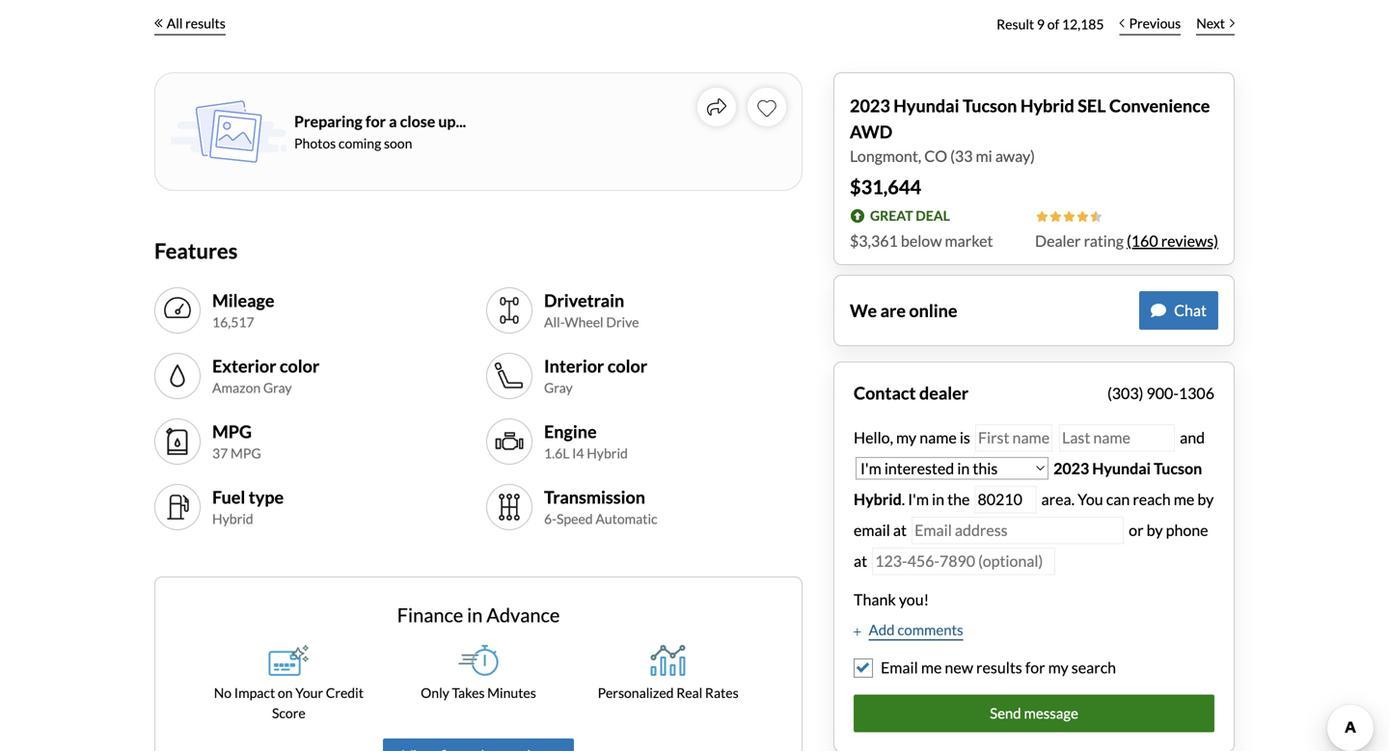 Task type: vqa. For each thing, say whether or not it's contained in the screenshot.
2nd ellipsis h icon from the left
no



Task type: describe. For each thing, give the bounding box(es) containing it.
market
[[945, 232, 993, 250]]

$3,361
[[850, 232, 898, 250]]

1.6l
[[544, 445, 570, 462]]

by inside or by phone at
[[1147, 521, 1163, 540]]

interior color image
[[494, 361, 525, 392]]

mileage 16,517
[[212, 290, 274, 331]]

finance
[[397, 604, 463, 627]]

$3,361 below market
[[850, 232, 993, 250]]

(303) 900-1306
[[1108, 384, 1215, 403]]

(33
[[951, 147, 973, 165]]

mileage
[[212, 290, 274, 311]]

online
[[909, 300, 958, 321]]

of
[[1048, 16, 1060, 32]]

37
[[212, 445, 228, 462]]

exterior color amazon gray
[[212, 355, 320, 396]]

hybrid for engine 1.6l i4 hybrid
[[587, 445, 628, 462]]

1 vertical spatial my
[[1049, 658, 1069, 677]]

0 vertical spatial mpg
[[212, 421, 252, 442]]

credit
[[326, 685, 364, 701]]

preparing for a close up... image
[[171, 100, 287, 163]]

name
[[920, 428, 957, 447]]

on
[[278, 685, 293, 701]]

add comments button
[[854, 619, 964, 641]]

are
[[881, 300, 906, 321]]

2023 for 2023 hyundai tucson hybrid
[[1054, 459, 1090, 478]]

interior color gray
[[544, 355, 648, 396]]

.
[[902, 490, 905, 509]]

speed
[[557, 511, 593, 527]]

$31,644
[[850, 176, 922, 199]]

chevron right image
[[1230, 18, 1235, 28]]

engine
[[544, 421, 597, 442]]

is
[[960, 428, 971, 447]]

900-
[[1147, 384, 1179, 403]]

up...
[[438, 112, 466, 131]]

preparing
[[294, 112, 363, 131]]

result
[[997, 16, 1035, 32]]

engine 1.6l i4 hybrid
[[544, 421, 628, 462]]

gray inside interior color gray
[[544, 380, 573, 396]]

thank you!
[[854, 591, 929, 609]]

2023 for 2023 hyundai tucson hybrid sel convenience awd longmont, co (33 mi away)
[[850, 95, 890, 116]]

previous link
[[1112, 3, 1189, 45]]

or by phone at
[[854, 521, 1209, 571]]

convenience
[[1110, 95, 1210, 116]]

me inside "area. you can reach me by email at"
[[1174, 490, 1195, 509]]

by inside "area. you can reach me by email at"
[[1198, 490, 1214, 509]]

add comments
[[869, 621, 964, 639]]

1 vertical spatial results
[[977, 658, 1023, 677]]

type
[[249, 487, 284, 508]]

color for exterior color
[[280, 355, 320, 377]]

add
[[869, 621, 895, 639]]

for inside 'preparing for a close up... photos coming soon'
[[366, 112, 386, 131]]

transmission 6-speed automatic
[[544, 487, 658, 527]]

no
[[214, 685, 232, 701]]

features
[[154, 238, 238, 263]]

or
[[1129, 521, 1144, 540]]

next
[[1197, 15, 1225, 31]]

away)
[[996, 147, 1035, 165]]

0 vertical spatial in
[[932, 490, 945, 509]]

mi
[[976, 147, 993, 165]]

interior
[[544, 355, 604, 377]]

exterior color image
[[162, 361, 193, 392]]

longmont,
[[850, 147, 922, 165]]

rates
[[705, 685, 739, 701]]

area.
[[1042, 490, 1075, 509]]

the
[[948, 490, 970, 509]]

only takes minutes
[[421, 685, 536, 701]]

hyundai for 2023 hyundai tucson hybrid sel convenience awd longmont, co (33 mi away)
[[894, 95, 960, 116]]

hyundai for 2023 hyundai tucson hybrid
[[1093, 459, 1151, 478]]

photos
[[294, 135, 336, 151]]

. i'm in the
[[902, 490, 973, 509]]

contact dealer
[[854, 383, 969, 404]]

search
[[1072, 658, 1116, 677]]

tucson for 2023 hyundai tucson hybrid
[[1154, 459, 1202, 478]]

deal
[[916, 208, 950, 224]]

send message button
[[854, 695, 1215, 733]]

awd
[[850, 121, 893, 142]]

automatic
[[596, 511, 658, 527]]

no impact on your credit score
[[214, 685, 364, 722]]

sel
[[1078, 95, 1106, 116]]

rating
[[1084, 232, 1124, 250]]

0 vertical spatial results
[[185, 15, 226, 31]]

result 9 of 12,185
[[997, 16, 1104, 32]]

hybrid for 2023 hyundai tucson hybrid sel convenience awd longmont, co (33 mi away)
[[1021, 95, 1075, 116]]

Zip code field
[[975, 486, 1037, 514]]

engine image
[[494, 426, 525, 457]]

16,517
[[212, 314, 254, 331]]

transmission
[[544, 487, 646, 508]]

1 vertical spatial mpg
[[231, 445, 261, 462]]

we are online
[[850, 300, 958, 321]]

real
[[677, 685, 703, 701]]

1 horizontal spatial for
[[1026, 658, 1046, 677]]

your
[[295, 685, 323, 701]]

finance in advance
[[397, 604, 560, 627]]



Task type: locate. For each thing, give the bounding box(es) containing it.
hybrid inside the 2023 hyundai tucson hybrid
[[854, 490, 902, 509]]

by up 'phone'
[[1198, 490, 1214, 509]]

my
[[896, 428, 917, 447], [1049, 658, 1069, 677]]

tucson
[[963, 95, 1017, 116], [1154, 459, 1202, 478]]

0 vertical spatial me
[[1174, 490, 1195, 509]]

hyundai down last name field
[[1093, 459, 1151, 478]]

gray inside exterior color amazon gray
[[263, 380, 292, 396]]

9
[[1037, 16, 1045, 32]]

for
[[366, 112, 386, 131], [1026, 658, 1046, 677]]

1 vertical spatial in
[[467, 604, 483, 627]]

tucson inside 2023 hyundai tucson hybrid sel convenience awd longmont, co (33 mi away)
[[963, 95, 1017, 116]]

chat
[[1174, 301, 1207, 320]]

color down drive
[[608, 355, 648, 377]]

drivetrain image
[[494, 295, 525, 326]]

all results
[[167, 15, 226, 31]]

transmission image
[[494, 492, 525, 523]]

results right new
[[977, 658, 1023, 677]]

reach
[[1133, 490, 1171, 509]]

and
[[1177, 428, 1205, 447]]

drivetrain
[[544, 290, 625, 311]]

2023 up 'awd'
[[850, 95, 890, 116]]

mpg up 37
[[212, 421, 252, 442]]

wheel
[[565, 314, 604, 331]]

1 horizontal spatial results
[[977, 658, 1023, 677]]

Last name field
[[1060, 425, 1175, 452]]

0 horizontal spatial 2023
[[850, 95, 890, 116]]

hybrid for 2023 hyundai tucson hybrid
[[854, 490, 902, 509]]

takes
[[452, 685, 485, 701]]

me
[[1174, 490, 1195, 509], [921, 658, 942, 677]]

0 horizontal spatial for
[[366, 112, 386, 131]]

tucson up mi
[[963, 95, 1017, 116]]

First name field
[[975, 425, 1053, 452]]

0 horizontal spatial at
[[854, 552, 868, 571]]

1 horizontal spatial 2023
[[1054, 459, 1090, 478]]

results right all
[[185, 15, 226, 31]]

for left a
[[366, 112, 386, 131]]

color for interior color
[[608, 355, 648, 377]]

0 vertical spatial 2023
[[850, 95, 890, 116]]

i4
[[572, 445, 584, 462]]

0 horizontal spatial gray
[[263, 380, 292, 396]]

hybrid inside 2023 hyundai tucson hybrid sel convenience awd longmont, co (33 mi away)
[[1021, 95, 1075, 116]]

can
[[1107, 490, 1130, 509]]

hybrid left sel on the top right of page
[[1021, 95, 1075, 116]]

my left 'search'
[[1049, 658, 1069, 677]]

12,185
[[1062, 16, 1104, 32]]

my left name
[[896, 428, 917, 447]]

hybrid
[[1021, 95, 1075, 116], [587, 445, 628, 462], [854, 490, 902, 509], [212, 511, 253, 527]]

1 horizontal spatial me
[[1174, 490, 1195, 509]]

color right exterior
[[280, 355, 320, 377]]

at right email
[[893, 521, 907, 540]]

color inside exterior color amazon gray
[[280, 355, 320, 377]]

previous
[[1129, 15, 1181, 31]]

hello, my name is
[[854, 428, 974, 447]]

me up 'phone'
[[1174, 490, 1195, 509]]

close
[[400, 112, 435, 131]]

email
[[881, 658, 918, 677]]

2023 inside 2023 hyundai tucson hybrid sel convenience awd longmont, co (33 mi away)
[[850, 95, 890, 116]]

send message
[[990, 705, 1079, 722]]

0 horizontal spatial in
[[467, 604, 483, 627]]

2023 inside the 2023 hyundai tucson hybrid
[[1054, 459, 1090, 478]]

0 vertical spatial hyundai
[[894, 95, 960, 116]]

2023 hyundai tucson hybrid
[[854, 459, 1202, 509]]

comment image
[[1151, 303, 1167, 318]]

message
[[1024, 705, 1079, 722]]

0 horizontal spatial color
[[280, 355, 320, 377]]

share image
[[707, 97, 727, 117]]

1 horizontal spatial gray
[[544, 380, 573, 396]]

mileage image
[[162, 295, 193, 326]]

new
[[945, 658, 974, 677]]

2 color from the left
[[608, 355, 648, 377]]

Email address email field
[[912, 517, 1124, 545]]

1 horizontal spatial tucson
[[1154, 459, 1202, 478]]

in right finance
[[467, 604, 483, 627]]

results
[[185, 15, 226, 31], [977, 658, 1023, 677]]

1 horizontal spatial by
[[1198, 490, 1214, 509]]

dealer
[[920, 383, 969, 404]]

1 horizontal spatial at
[[893, 521, 907, 540]]

hyundai inside 2023 hyundai tucson hybrid sel convenience awd longmont, co (33 mi away)
[[894, 95, 960, 116]]

2023 up "area."
[[1054, 459, 1090, 478]]

hybrid inside engine 1.6l i4 hybrid
[[587, 445, 628, 462]]

gray down interior
[[544, 380, 573, 396]]

by
[[1198, 490, 1214, 509], [1147, 521, 1163, 540]]

preparing for a close up... photos coming soon
[[294, 112, 466, 151]]

1 color from the left
[[280, 355, 320, 377]]

Phone (optional) telephone field
[[872, 548, 1056, 575]]

0 horizontal spatial tucson
[[963, 95, 1017, 116]]

1 horizontal spatial my
[[1049, 658, 1069, 677]]

at
[[893, 521, 907, 540], [854, 552, 868, 571]]

1 vertical spatial tucson
[[1154, 459, 1202, 478]]

send
[[990, 705, 1022, 722]]

drivetrain all-wheel drive
[[544, 290, 639, 331]]

comments
[[898, 621, 964, 639]]

tucson down and
[[1154, 459, 1202, 478]]

at inside "area. you can reach me by email at"
[[893, 521, 907, 540]]

in right i'm
[[932, 490, 945, 509]]

0 vertical spatial for
[[366, 112, 386, 131]]

area. you can reach me by email at
[[854, 490, 1214, 540]]

0 horizontal spatial my
[[896, 428, 917, 447]]

1 horizontal spatial color
[[608, 355, 648, 377]]

chevron left image
[[1120, 18, 1125, 28]]

all-
[[544, 314, 565, 331]]

0 horizontal spatial results
[[185, 15, 226, 31]]

thank
[[854, 591, 896, 609]]

reviews)
[[1161, 232, 1219, 250]]

personalized real rates
[[598, 685, 739, 701]]

1 horizontal spatial in
[[932, 490, 945, 509]]

(160
[[1127, 232, 1158, 250]]

co
[[925, 147, 948, 165]]

fuel type image
[[162, 492, 193, 523]]

1306
[[1179, 384, 1215, 403]]

0 horizontal spatial hyundai
[[894, 95, 960, 116]]

hybrid up email
[[854, 490, 902, 509]]

all results link
[[154, 3, 226, 45]]

next link
[[1189, 3, 1243, 45]]

dealer rating (160 reviews)
[[1035, 232, 1219, 250]]

0 horizontal spatial by
[[1147, 521, 1163, 540]]

tucson for 2023 hyundai tucson hybrid sel convenience awd longmont, co (33 mi away)
[[963, 95, 1017, 116]]

1 gray from the left
[[263, 380, 292, 396]]

a
[[389, 112, 397, 131]]

exterior
[[212, 355, 276, 377]]

phone
[[1166, 521, 1209, 540]]

contact
[[854, 383, 916, 404]]

(160 reviews) button
[[1127, 230, 1219, 253]]

0 vertical spatial my
[[896, 428, 917, 447]]

tucson inside the 2023 hyundai tucson hybrid
[[1154, 459, 1202, 478]]

only
[[421, 685, 450, 701]]

mpg 37 mpg
[[212, 421, 261, 462]]

1 vertical spatial me
[[921, 658, 942, 677]]

1 vertical spatial at
[[854, 552, 868, 571]]

soon
[[384, 135, 412, 151]]

personalized
[[598, 685, 674, 701]]

me left new
[[921, 658, 942, 677]]

mpg
[[212, 421, 252, 442], [231, 445, 261, 462]]

1 vertical spatial for
[[1026, 658, 1046, 677]]

1 vertical spatial hyundai
[[1093, 459, 1151, 478]]

1 vertical spatial by
[[1147, 521, 1163, 540]]

hyundai inside the 2023 hyundai tucson hybrid
[[1093, 459, 1151, 478]]

for up send message
[[1026, 658, 1046, 677]]

0 vertical spatial at
[[893, 521, 907, 540]]

at down email
[[854, 552, 868, 571]]

gray down exterior
[[263, 380, 292, 396]]

minutes
[[487, 685, 536, 701]]

below
[[901, 232, 942, 250]]

color inside interior color gray
[[608, 355, 648, 377]]

0 vertical spatial by
[[1198, 490, 1214, 509]]

fuel
[[212, 487, 245, 508]]

plus image
[[854, 627, 861, 637]]

0 vertical spatial tucson
[[963, 95, 1017, 116]]

2 gray from the left
[[544, 380, 573, 396]]

score
[[272, 705, 306, 722]]

hybrid down fuel
[[212, 511, 253, 527]]

1 vertical spatial 2023
[[1054, 459, 1090, 478]]

drive
[[606, 314, 639, 331]]

chevron double left image
[[154, 18, 163, 28]]

6-
[[544, 511, 557, 527]]

dealer
[[1035, 232, 1081, 250]]

0 horizontal spatial me
[[921, 658, 942, 677]]

i'm
[[908, 490, 929, 509]]

coming
[[339, 135, 381, 151]]

hybrid right i4
[[587, 445, 628, 462]]

at inside or by phone at
[[854, 552, 868, 571]]

(303)
[[1108, 384, 1144, 403]]

great
[[870, 208, 913, 224]]

email
[[854, 521, 890, 540]]

1 horizontal spatial hyundai
[[1093, 459, 1151, 478]]

advance
[[487, 604, 560, 627]]

mpg image
[[162, 426, 193, 457]]

hybrid inside fuel type hybrid
[[212, 511, 253, 527]]

mpg right 37
[[231, 445, 261, 462]]

by right or
[[1147, 521, 1163, 540]]

hyundai up co
[[894, 95, 960, 116]]



